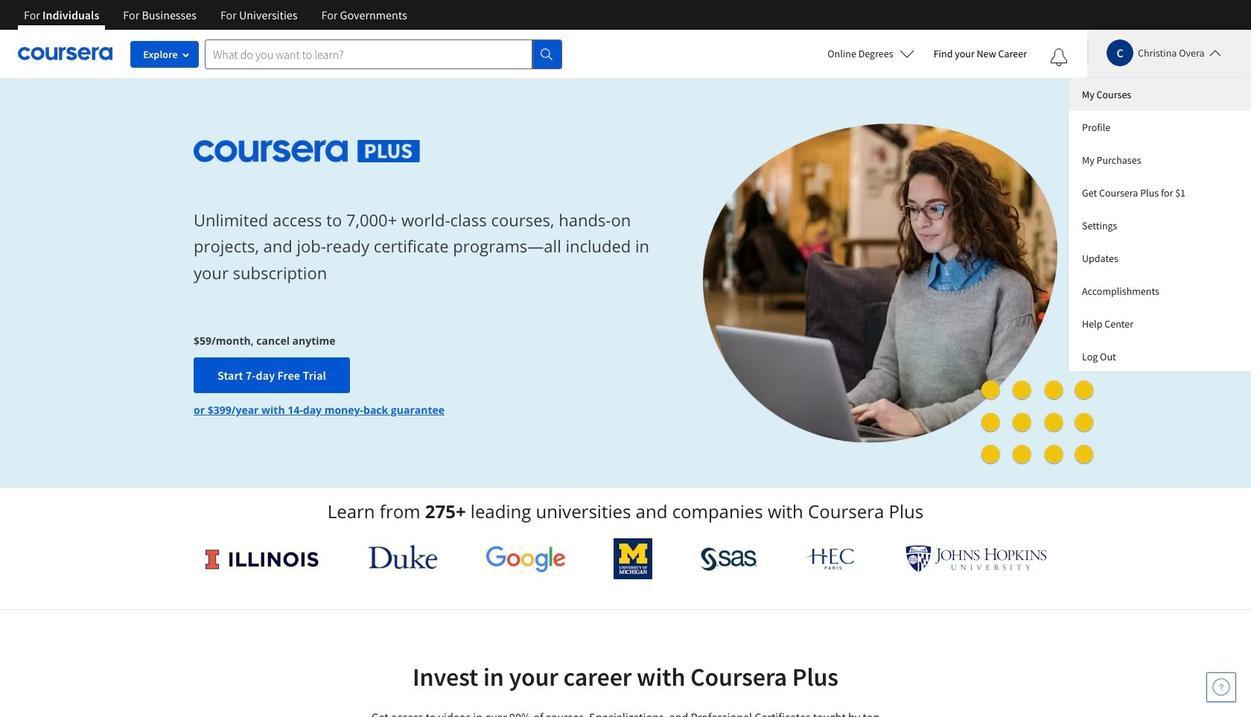 Task type: vqa. For each thing, say whether or not it's contained in the screenshot.
unofficial
no



Task type: locate. For each thing, give the bounding box(es) containing it.
duke university image
[[368, 545, 437, 569]]

hec paris image
[[805, 544, 858, 574]]

What do you want to learn? text field
[[205, 39, 532, 69]]

sas image
[[701, 547, 757, 571]]

coursera plus image
[[194, 140, 420, 162]]

menu
[[1069, 78, 1251, 372]]

coursera image
[[18, 42, 112, 66]]

university of michigan image
[[614, 538, 653, 579]]

johns hopkins university image
[[906, 545, 1047, 573]]

None search field
[[205, 39, 562, 69]]

banner navigation
[[12, 0, 419, 30]]



Task type: describe. For each thing, give the bounding box(es) containing it.
university of illinois at urbana-champaign image
[[204, 547, 320, 571]]

help center image
[[1212, 678, 1230, 696]]

google image
[[485, 545, 566, 573]]



